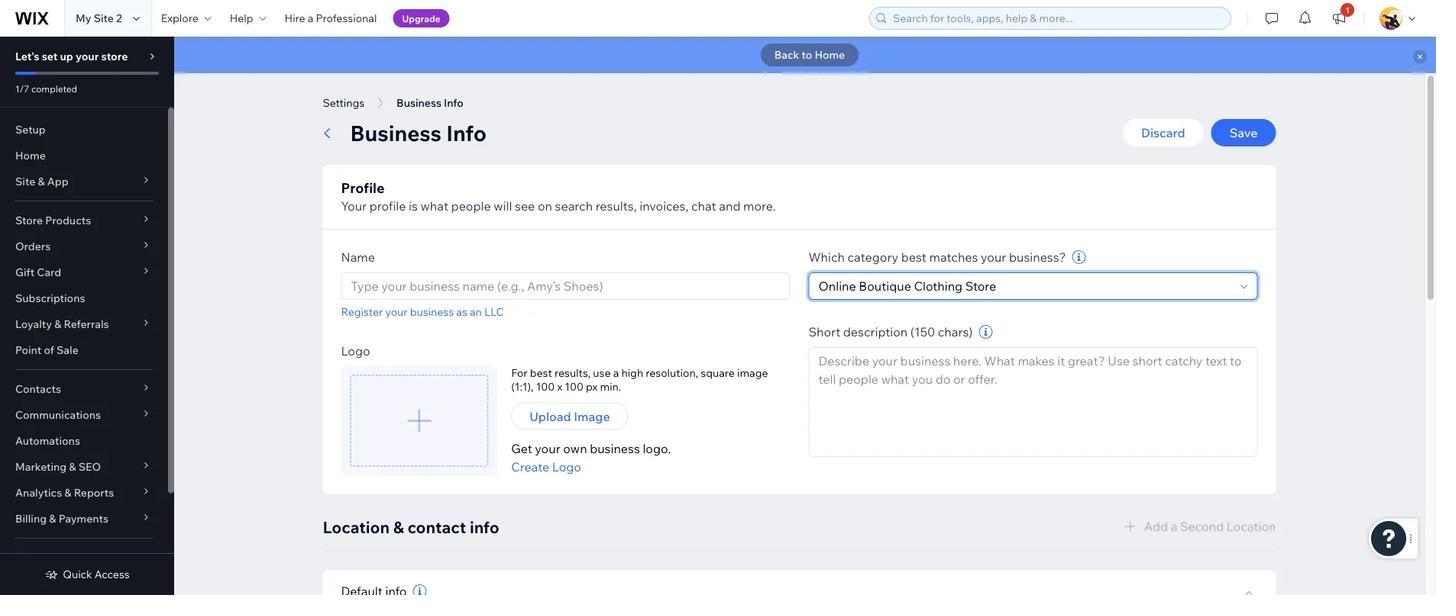 Task type: describe. For each thing, give the bounding box(es) containing it.
& for billing
[[49, 513, 56, 526]]

more.
[[743, 199, 776, 214]]

high
[[621, 366, 643, 380]]

billing
[[15, 513, 47, 526]]

own
[[563, 441, 587, 456]]

sales
[[15, 552, 43, 565]]

communications
[[15, 409, 101, 422]]

let's set up your store
[[15, 50, 128, 63]]

contact
[[408, 518, 466, 538]]

completed
[[31, 83, 77, 94]]

0 vertical spatial best
[[901, 250, 927, 265]]

loyalty & referrals button
[[0, 312, 168, 338]]

1 vertical spatial business
[[350, 120, 442, 146]]

your inside get your own business logo. create logo
[[535, 441, 560, 456]]

store products
[[15, 214, 91, 227]]

1/7 completed
[[15, 83, 77, 94]]

discard button
[[1123, 119, 1204, 147]]

point
[[15, 344, 41, 357]]

analytics & reports button
[[0, 481, 168, 507]]

save button
[[1211, 119, 1276, 147]]

communications button
[[0, 403, 168, 429]]

info inside button
[[444, 96, 464, 110]]

results, inside for best results, use a high resolution, square image (1:1), 100 x 100 px min.
[[555, 366, 591, 380]]

1
[[1346, 5, 1350, 15]]

back to home alert
[[174, 37, 1436, 73]]

(1:1),
[[511, 380, 534, 393]]

business info button
[[389, 92, 471, 115]]

sidebar element
[[0, 37, 174, 596]]

explore
[[161, 11, 198, 25]]

logo inside get your own business logo. create logo
[[552, 460, 581, 475]]

px
[[586, 380, 598, 393]]

Describe your business here. What makes it great? Use short catchy text to tell people what you do or offer. text field
[[809, 348, 1257, 457]]

store products button
[[0, 208, 168, 234]]

quick access
[[63, 568, 130, 582]]

which category best matches your business?
[[809, 250, 1066, 265]]

x
[[557, 380, 562, 393]]

sales channels button
[[0, 545, 168, 571]]

sale
[[57, 344, 79, 357]]

hire a professional
[[285, 11, 377, 25]]

to
[[802, 48, 812, 62]]

best inside for best results, use a high resolution, square image (1:1), 100 x 100 px min.
[[530, 366, 552, 380]]

site inside site & app dropdown button
[[15, 175, 35, 188]]

business info inside button
[[397, 96, 464, 110]]

your inside sidebar element
[[76, 50, 99, 63]]

help button
[[221, 0, 275, 37]]

gift card button
[[0, 260, 168, 286]]

reports
[[74, 487, 114, 500]]

upload image button
[[511, 403, 629, 431]]

and
[[719, 199, 741, 214]]

for
[[511, 366, 528, 380]]

2 100 from the left
[[565, 380, 584, 393]]

access
[[95, 568, 130, 582]]

automations link
[[0, 429, 168, 455]]

upgrade
[[402, 13, 441, 24]]

get your own business logo. create logo
[[511, 441, 671, 475]]

seo
[[78, 461, 101, 474]]

my
[[76, 11, 91, 25]]

point of sale link
[[0, 338, 168, 364]]

card
[[37, 266, 61, 279]]

billing & payments button
[[0, 507, 168, 532]]

upload image
[[530, 409, 610, 424]]

Type your business name (e.g., Amy's Shoes) field
[[346, 274, 785, 299]]

image
[[737, 366, 768, 380]]

marketing & seo
[[15, 461, 101, 474]]

get
[[511, 441, 532, 456]]

as
[[456, 305, 467, 319]]

square
[[701, 366, 735, 380]]

marketing
[[15, 461, 67, 474]]

& for site
[[38, 175, 45, 188]]

profile
[[370, 199, 406, 214]]

1 horizontal spatial site
[[94, 11, 114, 25]]

category
[[848, 250, 899, 265]]

point of sale
[[15, 344, 79, 357]]

register your business as an llc link
[[341, 305, 504, 319]]

of
[[44, 344, 54, 357]]

site & app button
[[0, 169, 168, 195]]

app
[[47, 175, 68, 188]]

up
[[60, 50, 73, 63]]

Search for tools, apps, help & more... field
[[889, 8, 1226, 29]]

is
[[409, 199, 418, 214]]

my site 2
[[76, 11, 122, 25]]

back
[[775, 48, 799, 62]]

info
[[470, 518, 499, 538]]

back to home button
[[761, 44, 859, 66]]

settings button
[[315, 92, 372, 115]]

min.
[[600, 380, 621, 393]]

channels
[[45, 552, 92, 565]]

store
[[101, 50, 128, 63]]

your inside "link"
[[385, 305, 408, 319]]

1 vertical spatial info
[[446, 120, 487, 146]]



Task type: vqa. For each thing, say whether or not it's contained in the screenshot.
store
yes



Task type: locate. For each thing, give the bounding box(es) containing it.
& right "billing"
[[49, 513, 56, 526]]

business inside "link"
[[410, 305, 454, 319]]

profile your profile is what people will see on search results, invoices, chat and more.
[[341, 179, 776, 214]]

store
[[15, 214, 43, 227]]

short description (150 chars)
[[809, 325, 973, 340]]

automations
[[15, 435, 80, 448]]

0 horizontal spatial logo
[[341, 343, 370, 359]]

Enter your business or website type field
[[814, 274, 1236, 299]]

an
[[470, 305, 482, 319]]

search
[[555, 199, 593, 214]]

contacts button
[[0, 377, 168, 403]]

1 horizontal spatial best
[[901, 250, 927, 265]]

0 vertical spatial business
[[410, 305, 454, 319]]

logo down register on the bottom
[[341, 343, 370, 359]]

& for marketing
[[69, 461, 76, 474]]

0 vertical spatial site
[[94, 11, 114, 25]]

resolution,
[[646, 366, 698, 380]]

business
[[410, 305, 454, 319], [590, 441, 640, 456]]

100
[[536, 380, 555, 393], [565, 380, 584, 393]]

& for loyalty
[[54, 318, 61, 331]]

people
[[451, 199, 491, 214]]

register
[[341, 305, 383, 319]]

gift card
[[15, 266, 61, 279]]

business inside button
[[397, 96, 442, 110]]

1 horizontal spatial business
[[590, 441, 640, 456]]

marketing & seo button
[[0, 455, 168, 481]]

1/7
[[15, 83, 29, 94]]

home right 'to'
[[815, 48, 845, 62]]

see
[[515, 199, 535, 214]]

save
[[1230, 125, 1258, 141]]

& inside analytics & reports dropdown button
[[64, 487, 71, 500]]

location
[[323, 518, 390, 538]]

1 100 from the left
[[536, 380, 555, 393]]

on
[[538, 199, 552, 214]]

home inside back to home button
[[815, 48, 845, 62]]

create
[[511, 460, 550, 475]]

100 right x
[[565, 380, 584, 393]]

0 vertical spatial business info
[[397, 96, 464, 110]]

business left as
[[410, 305, 454, 319]]

& left app
[[38, 175, 45, 188]]

results, up x
[[555, 366, 591, 380]]

what
[[421, 199, 448, 214]]

products
[[45, 214, 91, 227]]

& for location
[[393, 518, 404, 538]]

0 horizontal spatial site
[[15, 175, 35, 188]]

for best results, use a high resolution, square image (1:1), 100 x 100 px min.
[[511, 366, 768, 393]]

back to home
[[775, 48, 845, 62]]

0 vertical spatial logo
[[341, 343, 370, 359]]

1 vertical spatial results,
[[555, 366, 591, 380]]

image
[[574, 409, 610, 424]]

1 vertical spatial best
[[530, 366, 552, 380]]

& inside site & app dropdown button
[[38, 175, 45, 188]]

info
[[444, 96, 464, 110], [446, 120, 487, 146]]

discard
[[1141, 125, 1185, 141]]

1 horizontal spatial logo
[[552, 460, 581, 475]]

a
[[308, 11, 314, 25], [613, 366, 619, 380]]

0 horizontal spatial best
[[530, 366, 552, 380]]

0 vertical spatial results,
[[596, 199, 637, 214]]

subscriptions
[[15, 292, 85, 305]]

site left app
[[15, 175, 35, 188]]

your
[[76, 50, 99, 63], [981, 250, 1006, 265], [385, 305, 408, 319], [535, 441, 560, 456]]

your right register on the bottom
[[385, 305, 408, 319]]

professional
[[316, 11, 377, 25]]

& right loyalty
[[54, 318, 61, 331]]

& inside the marketing & seo popup button
[[69, 461, 76, 474]]

logo down 'own'
[[552, 460, 581, 475]]

1 vertical spatial logo
[[552, 460, 581, 475]]

1 vertical spatial site
[[15, 175, 35, 188]]

invoices,
[[640, 199, 689, 214]]

loyalty
[[15, 318, 52, 331]]

orders button
[[0, 234, 168, 260]]

& for analytics
[[64, 487, 71, 500]]

0 vertical spatial home
[[815, 48, 845, 62]]

& inside loyalty & referrals dropdown button
[[54, 318, 61, 331]]

business info
[[397, 96, 464, 110], [350, 120, 487, 146]]

results, inside the profile your profile is what people will see on search results, invoices, chat and more.
[[596, 199, 637, 214]]

& left 'seo'
[[69, 461, 76, 474]]

1 vertical spatial a
[[613, 366, 619, 380]]

which
[[809, 250, 845, 265]]

business inside get your own business logo. create logo
[[590, 441, 640, 456]]

(150
[[911, 325, 935, 340]]

0 vertical spatial business
[[397, 96, 442, 110]]

1 horizontal spatial results,
[[596, 199, 637, 214]]

chat
[[691, 199, 716, 214]]

orders
[[15, 240, 51, 253]]

let's
[[15, 50, 39, 63]]

your up create logo button
[[535, 441, 560, 456]]

results,
[[596, 199, 637, 214], [555, 366, 591, 380]]

0 vertical spatial a
[[308, 11, 314, 25]]

analytics & reports
[[15, 487, 114, 500]]

100 left x
[[536, 380, 555, 393]]

llc
[[484, 305, 504, 319]]

1 vertical spatial home
[[15, 149, 46, 162]]

gift
[[15, 266, 34, 279]]

short
[[809, 325, 841, 340]]

1 vertical spatial business
[[590, 441, 640, 456]]

help
[[230, 11, 253, 25]]

a inside for best results, use a high resolution, square image (1:1), 100 x 100 px min.
[[613, 366, 619, 380]]

business right settings
[[397, 96, 442, 110]]

loyalty & referrals
[[15, 318, 109, 331]]

your right up
[[76, 50, 99, 63]]

location & contact info
[[323, 518, 499, 538]]

0 horizontal spatial business
[[410, 305, 454, 319]]

& inside billing & payments 'dropdown button'
[[49, 513, 56, 526]]

1 horizontal spatial home
[[815, 48, 845, 62]]

referrals
[[64, 318, 109, 331]]

subscriptions link
[[0, 286, 168, 312]]

& left "reports"
[[64, 487, 71, 500]]

name
[[341, 250, 375, 265]]

0 horizontal spatial 100
[[536, 380, 555, 393]]

setup
[[15, 123, 46, 136]]

business down the business info button
[[350, 120, 442, 146]]

results, right search
[[596, 199, 637, 214]]

1 horizontal spatial a
[[613, 366, 619, 380]]

home inside home link
[[15, 149, 46, 162]]

1 horizontal spatial 100
[[565, 380, 584, 393]]

site & app
[[15, 175, 68, 188]]

your right matches
[[981, 250, 1006, 265]]

create logo button
[[511, 458, 581, 476]]

0 vertical spatial info
[[444, 96, 464, 110]]

home down setup
[[15, 149, 46, 162]]

0 horizontal spatial results,
[[555, 366, 591, 380]]

0 horizontal spatial home
[[15, 149, 46, 162]]

business down image
[[590, 441, 640, 456]]

site left "2"
[[94, 11, 114, 25]]

1 vertical spatial business info
[[350, 120, 487, 146]]

& left contact
[[393, 518, 404, 538]]

0 horizontal spatial a
[[308, 11, 314, 25]]

a right hire in the top left of the page
[[308, 11, 314, 25]]

settings
[[323, 96, 365, 110]]

chars)
[[938, 325, 973, 340]]

best left matches
[[901, 250, 927, 265]]

best right for
[[530, 366, 552, 380]]

billing & payments
[[15, 513, 108, 526]]

quick access button
[[45, 568, 130, 582]]

matches
[[929, 250, 978, 265]]

a right use
[[613, 366, 619, 380]]

1 button
[[1322, 0, 1356, 37]]

set
[[42, 50, 58, 63]]

setup link
[[0, 117, 168, 143]]



